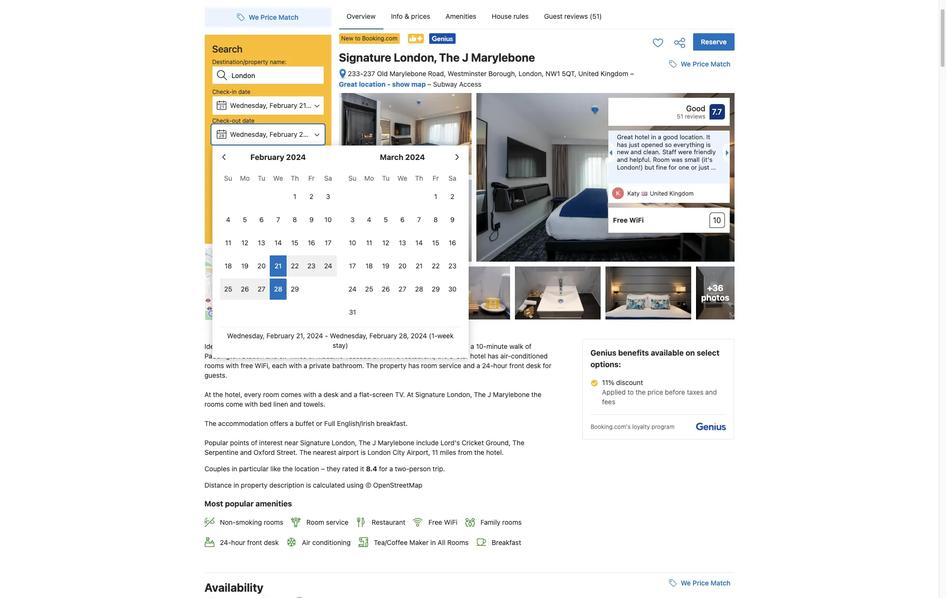 Task type: describe. For each thing, give the bounding box(es) containing it.
and down comes
[[290, 400, 302, 408]]

9 for 9 february 2024 checkbox at the top left
[[310, 216, 314, 224]]

with
[[380, 352, 395, 360]]

hour inside ideally located in the center of london, signature london, the j marylebone is within a 10-minute walk of paddington station and 0.7 miles of madame tussaud's. with a restaurant, the 5-star hotel has air-conditioned rooms with free wifi, each with a private bathroom. the property has room service and a 24-hour front desk for guests. at the hotel, every room comes with a desk and a flat-screen tv. at signature london, the j marylebone the rooms come with bed linen and towels. the accommodation offers a buffet or full english/irish breakfast. popular points of interest near signature london, the j marylebone include lord's cricket ground, the serpentine and oxford street. the nearest airport is london city airport, 11 miles from the hotel.
[[494, 362, 508, 370]]

staff
[[663, 148, 677, 156]]

5 February 2024 checkbox
[[237, 209, 253, 230]]

a right with at the left of the page
[[397, 352, 400, 360]]

3 February 2024 checkbox
[[320, 186, 337, 207]]

28, inside wednesday, february 21, 2024 - wednesday, february 28, 2024 (1-week stay)
[[399, 332, 409, 340]]

photos
[[702, 293, 730, 303]]

and down points at the bottom left of page
[[240, 448, 252, 457]]

19 February 2024 checkbox
[[237, 256, 253, 277]]

15 for 15 option
[[292, 239, 299, 247]]

10 inside scored 10 element
[[714, 216, 722, 225]]

signature up 237
[[339, 51, 392, 64]]

8 February 2024 checkbox
[[287, 209, 303, 230]]

tea/coffee maker in all rooms
[[374, 538, 469, 547]]

rooms
[[448, 538, 469, 547]]

1 March 2024 checkbox
[[428, 186, 444, 207]]

28 for 28 february 2024 checkbox
[[274, 285, 283, 293]]

of right center
[[293, 342, 299, 351]]

1 vertical spatial hour
[[231, 538, 246, 547]]

most popular amenities
[[205, 500, 292, 508]]

guest reviews (51)
[[545, 12, 603, 20]]

Where are you going? field
[[228, 67, 324, 84]]

12 for 12 march 2024 checkbox
[[383, 239, 390, 247]]

match for the middle we price match dropdown button
[[711, 60, 731, 68]]

and left 0.7
[[266, 352, 277, 360]]

to inside 11% discount applied to the price before taxes and fees
[[628, 388, 634, 396]]

th for march 2024
[[415, 174, 424, 182]]

0 horizontal spatial has
[[409, 362, 420, 370]]

map inside 233-237 old marylebone road, westminster borough, london, nw1 5qt, united kingdom – great location - show map – subway access
[[412, 80, 426, 88]]

access
[[460, 80, 482, 88]]

marylebone up 'city'
[[378, 439, 415, 447]]

14 for 14 march 2024 option on the left top of page
[[416, 239, 423, 247]]

1 February 2024 checkbox
[[287, 186, 303, 207]]

0 horizontal spatial free wifi
[[429, 519, 458, 527]]

good
[[687, 104, 706, 113]]

february up children
[[251, 153, 285, 162]]

29 March 2024 checkbox
[[428, 279, 444, 300]]

overview
[[347, 12, 376, 20]]

we price match for we price match dropdown button within search section
[[249, 13, 299, 21]]

taxes
[[688, 388, 704, 396]]

room service
[[307, 519, 349, 527]]

22 for 22 march 2024 option
[[432, 262, 440, 270]]

0 vertical spatial miles
[[290, 352, 307, 360]]

3 for "3" "checkbox"
[[326, 192, 331, 201]]

road,
[[428, 69, 446, 78]]

check- for in
[[212, 88, 232, 95]]

great hotel in a good location. it has just opened so everything is new and clean. staff were friendly and helpful. room was small (it's london!) but fine for one or just …
[[618, 133, 717, 171]]

available
[[651, 349, 684, 357]]

scored 10 element
[[710, 213, 725, 228]]

0 horizontal spatial room
[[307, 519, 325, 527]]

date for check-out date
[[243, 117, 255, 124]]

24 February 2024 checkbox
[[320, 256, 337, 277]]

1 horizontal spatial has
[[488, 352, 499, 360]]

of up conditioned
[[526, 342, 532, 351]]

21 cell
[[270, 254, 287, 277]]

has inside great hotel in a good location. it has just opened so everything is new and clean. staff were friendly and helpful. room was small (it's london!) but fine for one or just …
[[618, 141, 628, 148]]

signature up nearest
[[300, 439, 330, 447]]

10 March 2024 checkbox
[[345, 232, 361, 254]]

5 for 5 option
[[384, 216, 388, 224]]

or inside ideally located in the center of london, signature london, the j marylebone is within a 10-minute walk of paddington station and 0.7 miles of madame tussaud's. with a restaurant, the 5-star hotel has air-conditioned rooms with free wifi, each with a private bathroom. the property has room service and a 24-hour front desk for guests. at the hotel, every room comes with a desk and a flat-screen tv. at signature london, the j marylebone the rooms come with bed linen and towels. the accommodation offers a buffet or full english/irish breakfast. popular points of interest near signature london, the j marylebone include lord's cricket ground, the serpentine and oxford street. the nearest airport is london city airport, 11 miles from the hotel.
[[316, 420, 323, 428]]

2 for 2 option
[[310, 192, 314, 201]]

0 horizontal spatial 24-
[[220, 538, 231, 547]]

1 inside button
[[284, 163, 287, 171]]

it
[[361, 465, 365, 473]]

nearest
[[313, 448, 337, 457]]

ground,
[[486, 439, 511, 447]]

1 · from the left
[[243, 163, 245, 171]]

2 · from the left
[[280, 163, 282, 171]]

hotel inside great hotel in a good location. it has just opened so everything is new and clean. staff were friendly and helpful. room was small (it's london!) but fine for one or just …
[[635, 133, 650, 141]]

marylebone down the air-
[[493, 391, 530, 399]]

is right airport
[[361, 448, 366, 457]]

stay)
[[333, 341, 348, 350]]

7 February 2024 checkbox
[[270, 209, 287, 230]]

discount
[[617, 379, 644, 387]]

rated
[[342, 465, 359, 473]]

7 for 7 option
[[418, 216, 421, 224]]

21 March 2024 checkbox
[[411, 256, 428, 277]]

3 for "3" option
[[351, 216, 355, 224]]

and right 'new'
[[631, 148, 642, 156]]

in right distance
[[234, 481, 239, 489]]

reserve button
[[694, 33, 735, 51]]

price for the bottom we price match dropdown button
[[693, 579, 710, 587]]

2 vertical spatial we price match button
[[666, 575, 735, 592]]

20 for 20 option
[[399, 262, 407, 270]]

marylebone inside 233-237 old marylebone road, westminster borough, london, nw1 5qt, united kingdom – great location - show map – subway access
[[390, 69, 427, 78]]

katy
[[628, 190, 640, 197]]

the left 5-
[[438, 352, 448, 360]]

28 March 2024 checkbox
[[411, 279, 428, 300]]

with down paddington at bottom
[[226, 362, 239, 370]]

great inside great hotel in a good location. it has just opened so everything is new and clean. staff were friendly and helpful. room was small (it's london!) but fine for one or just …
[[618, 133, 634, 141]]

2 horizontal spatial room
[[422, 362, 438, 370]]

9 for 9 march 2024 checkbox
[[451, 216, 455, 224]]

4 for 4 february 2024 checkbox at the left top of page
[[226, 216, 231, 224]]

20 March 2024 checkbox
[[395, 256, 411, 277]]

each
[[272, 362, 287, 370]]

in right couples
[[232, 465, 237, 473]]

with down every
[[245, 400, 258, 408]]

2 vertical spatial desk
[[264, 538, 279, 547]]

233-237 old marylebone road, westminster borough, london, nw1 5qt, united kingdom – great location - show map – subway access
[[339, 69, 635, 88]]

0 horizontal spatial to
[[355, 35, 361, 42]]

1 horizontal spatial wifi
[[630, 216, 644, 224]]

benefits
[[619, 349, 650, 357]]

from
[[458, 448, 473, 457]]

couples in particular like the location – they rated it 8.4 for a two-person trip.
[[205, 465, 445, 473]]

24 March 2024 checkbox
[[345, 279, 361, 300]]

0 horizontal spatial for
[[379, 465, 388, 473]]

family
[[481, 519, 501, 527]]

service inside ideally located in the center of london, signature london, the j marylebone is within a 10-minute walk of paddington station and 0.7 miles of madame tussaud's. with a restaurant, the 5-star hotel has air-conditioned rooms with free wifi, each with a private bathroom. the property has room service and a 24-hour front desk for guests. at the hotel, every room comes with a desk and a flat-screen tv. at signature london, the j marylebone the rooms come with bed linen and towels. the accommodation offers a buffet or full english/irish breakfast. popular points of interest near signature london, the j marylebone include lord's cricket ground, the serpentine and oxford street. the nearest airport is london city airport, 11 miles from the hotel.
[[439, 362, 462, 370]]

10 February 2024 checkbox
[[320, 209, 337, 230]]

©
[[366, 481, 372, 489]]

include
[[417, 439, 439, 447]]

21 for 21 option
[[416, 262, 423, 270]]

with right each
[[289, 362, 302, 370]]

smoking
[[236, 519, 262, 527]]

5-
[[450, 352, 457, 360]]

out
[[232, 117, 241, 124]]

is inside great hotel in a good location. it has just opened so everything is new and clean. staff were friendly and helpful. room was small (it's london!) but fine for one or just …
[[707, 141, 712, 148]]

sa for march 2024
[[449, 174, 457, 182]]

loyalty
[[633, 423, 651, 431]]

search section
[[201, 0, 469, 358]]

wednesday, up stay)
[[330, 332, 368, 340]]

14 February 2024 checkbox
[[270, 232, 287, 254]]

23 February 2024 checkbox
[[303, 256, 320, 277]]

center
[[271, 342, 291, 351]]

march
[[380, 153, 404, 162]]

price
[[648, 388, 664, 396]]

buffet
[[296, 420, 314, 428]]

fine
[[657, 163, 668, 171]]

29 for 29 checkbox
[[432, 285, 440, 293]]

+36 photos
[[702, 283, 730, 303]]

february up with at the left of the page
[[370, 332, 398, 340]]

12 for 12 february 2024 option
[[242, 239, 249, 247]]

clean.
[[644, 148, 661, 156]]

restaurant,
[[402, 352, 436, 360]]

19 for 19 option
[[241, 262, 249, 270]]

date for check-in date
[[239, 88, 251, 95]]

everything
[[674, 141, 705, 148]]

13 February 2024 checkbox
[[253, 232, 270, 254]]

offers
[[270, 420, 288, 428]]

check- for out
[[212, 117, 232, 124]]

we for the middle we price match dropdown button
[[681, 60, 691, 68]]

click to open map view image
[[339, 68, 346, 79]]

london, up airport
[[332, 439, 357, 447]]

cricket
[[462, 439, 484, 447]]

22 March 2024 checkbox
[[428, 256, 444, 277]]

and left "flat-"
[[341, 391, 352, 399]]

bed
[[260, 400, 272, 408]]

every
[[244, 391, 261, 399]]

8 March 2024 checkbox
[[428, 209, 444, 230]]

the down conditioned
[[532, 391, 542, 399]]

18 March 2024 checkbox
[[361, 256, 378, 277]]

on inside genius benefits available on select options:
[[686, 349, 696, 357]]

free
[[241, 362, 253, 370]]

2 February 2024 checkbox
[[303, 186, 320, 207]]

wednesday, for wednesday, february 28, 2024
[[230, 130, 268, 138]]

the down cricket
[[475, 448, 485, 457]]

walk
[[510, 342, 524, 351]]

we for the bottom we price match dropdown button
[[681, 579, 691, 587]]

22 cell
[[287, 254, 303, 277]]

popular
[[205, 439, 228, 447]]

rooms up guests.
[[205, 362, 224, 370]]

0 horizontal spatial 28
[[219, 133, 225, 138]]

a left 'private' in the left bottom of the page
[[304, 362, 308, 370]]

distance
[[205, 481, 232, 489]]

signature right tv.
[[416, 391, 446, 399]]

wednesday, february 28, 2024
[[230, 130, 328, 138]]

were
[[679, 148, 693, 156]]

search button
[[212, 209, 324, 232]]

2 for 2 march 2024 checkbox
[[451, 192, 455, 201]]

week inside wednesday, february 21, 2024 - wednesday, february 28, 2024 (1-week stay)
[[438, 332, 454, 340]]

1 vertical spatial free
[[429, 519, 443, 527]]

like
[[271, 465, 281, 473]]

13 for the 13 february 2024 checkbox
[[258, 239, 265, 247]]

non-smoking rooms
[[220, 519, 284, 527]]

0 horizontal spatial location
[[295, 465, 320, 473]]

17 for 17 february 2024 checkbox
[[325, 239, 332, 247]]

paddington
[[205, 352, 240, 360]]

is left within
[[444, 342, 449, 351]]

mo for february
[[240, 174, 250, 182]]

rooms up breakfast on the right of the page
[[503, 519, 522, 527]]

0
[[247, 163, 251, 171]]

sa for february 2024
[[324, 174, 332, 182]]

0 vertical spatial –
[[631, 69, 635, 78]]

27 March 2024 checkbox
[[395, 279, 411, 300]]

24 cell
[[320, 254, 337, 277]]

11% discount applied to the price before taxes and fees
[[603, 379, 718, 406]]

1 vertical spatial miles
[[440, 448, 457, 457]]

8 for 8 option
[[434, 216, 438, 224]]

in left all
[[431, 538, 436, 547]]

26 March 2024 checkbox
[[378, 279, 395, 300]]

we price match button inside search section
[[234, 9, 303, 26]]

is left calculated
[[306, 481, 311, 489]]

27 cell
[[253, 277, 270, 300]]

united inside 233-237 old marylebone road, westminster borough, london, nw1 5qt, united kingdom – great location - show map – subway access
[[579, 69, 599, 78]]

4 February 2024 checkbox
[[220, 209, 237, 230]]

select
[[697, 349, 720, 357]]

17 March 2024 checkbox
[[345, 256, 361, 277]]

0 vertical spatial search
[[212, 43, 243, 54]]

apartments
[[264, 183, 295, 190]]

good 51 reviews
[[678, 104, 706, 120]]

opened
[[642, 141, 664, 148]]

station
[[242, 352, 264, 360]]

maker
[[410, 538, 429, 547]]

the left "hotel,"
[[213, 391, 223, 399]]

11 for 11 february 2024 option
[[225, 239, 231, 247]]

0 horizontal spatial 28,
[[299, 130, 309, 138]]

13 for 13 march 2024 checkbox
[[399, 239, 406, 247]]

marylebone up restaurant,
[[405, 342, 442, 351]]

1 horizontal spatial &
[[405, 12, 410, 20]]

we for we price match dropdown button within search section
[[249, 13, 259, 21]]

couples
[[205, 465, 230, 473]]

a left "flat-"
[[354, 391, 358, 399]]

1 horizontal spatial free
[[614, 216, 628, 224]]

6 February 2024 checkbox
[[253, 209, 270, 230]]

booking.com's loyalty program
[[591, 423, 675, 431]]

london
[[368, 448, 391, 457]]

screen
[[373, 391, 394, 399]]

1 vertical spatial kingdom
[[670, 190, 694, 197]]

of up 'private' in the left bottom of the page
[[309, 352, 315, 360]]

london, down star
[[447, 391, 473, 399]]

small
[[685, 156, 700, 163]]

1 horizontal spatial free wifi
[[614, 216, 644, 224]]

21, for wednesday, february 21, 2024
[[299, 101, 308, 109]]

& inside search section
[[258, 183, 262, 190]]

th for february 2024
[[291, 174, 299, 182]]

2 at from the left
[[407, 391, 414, 399]]

grid for february
[[220, 169, 337, 300]]

kingdom inside 233-237 old marylebone road, westminster borough, london, nw1 5qt, united kingdom – great location - show map – subway access
[[601, 69, 629, 78]]

borough,
[[489, 69, 517, 78]]

+36 photos link
[[697, 267, 735, 320]]

1 vertical spatial service
[[326, 519, 349, 527]]

check-in date
[[212, 88, 251, 95]]

rules
[[514, 12, 529, 20]]

22 for 22 february 2024 option
[[291, 262, 299, 270]]

4 for 4 march 2024 checkbox
[[367, 216, 372, 224]]

with up towels.
[[304, 391, 317, 399]]

28 cell
[[270, 277, 287, 300]]

su for march
[[349, 174, 357, 182]]

a left 10-
[[471, 342, 475, 351]]

signature london, the j marylebone
[[339, 51, 536, 64]]

29 for 29 option
[[291, 285, 299, 293]]

oxford
[[254, 448, 275, 457]]

reserve
[[702, 38, 727, 46]]

name:
[[270, 58, 287, 66]]

0 vertical spatial desk
[[527, 362, 541, 370]]

family rooms
[[481, 519, 522, 527]]

great location - show map button
[[339, 80, 428, 88]]

8 for 8 checkbox
[[293, 216, 297, 224]]

the up station
[[259, 342, 269, 351]]

1 horizontal spatial united
[[651, 190, 669, 197]]

24 for 24 february 2024 checkbox
[[324, 262, 333, 270]]

on inside search section
[[266, 289, 274, 297]]

0 vertical spatial just
[[630, 141, 640, 148]]

fr for march 2024
[[433, 174, 439, 182]]

0 horizontal spatial wifi
[[444, 519, 458, 527]]

11 inside ideally located in the center of london, signature london, the j marylebone is within a 10-minute walk of paddington station and 0.7 miles of madame tussaud's. with a restaurant, the 5-star hotel has air-conditioned rooms with free wifi, each with a private bathroom. the property has room service and a 24-hour front desk for guests. at the hotel, every room comes with a desk and a flat-screen tv. at signature london, the j marylebone the rooms come with bed linen and towels. the accommodation offers a buffet or full english/irish breakfast. popular points of interest near signature london, the j marylebone include lord's cricket ground, the serpentine and oxford street. the nearest airport is london city airport, 11 miles from the hotel.
[[432, 448, 439, 457]]

trip.
[[433, 465, 445, 473]]

new
[[342, 35, 354, 42]]

19 March 2024 checkbox
[[378, 256, 395, 277]]

hotel,
[[225, 391, 243, 399]]

and inside 11% discount applied to the price before taxes and fees
[[706, 388, 718, 396]]

1 horizontal spatial desk
[[324, 391, 339, 399]]

house
[[492, 12, 512, 20]]

february for wednesday, february 21, 2024
[[270, 101, 298, 109]]

children
[[253, 163, 278, 171]]

bathroom.
[[333, 362, 365, 370]]

next image
[[726, 150, 732, 156]]

signature up madame
[[328, 342, 357, 351]]

a left two-
[[390, 465, 393, 473]]

1 vertical spatial we price match button
[[666, 56, 735, 73]]

1 6 from the left
[[260, 216, 264, 224]]

price for the middle we price match dropdown button
[[693, 60, 710, 68]]

non-
[[220, 519, 236, 527]]

17 for 17 march 2024 option
[[349, 262, 356, 270]]

23 cell
[[303, 254, 320, 277]]

the right the "like"
[[283, 465, 293, 473]]

london, up madame
[[301, 342, 326, 351]]

21 February 2024 checkbox
[[270, 256, 287, 277]]

march 2024
[[380, 153, 425, 162]]

westminster
[[448, 69, 487, 78]]

london, up the road,
[[394, 51, 437, 64]]

come
[[226, 400, 243, 408]]



Task type: vqa. For each thing, say whether or not it's contained in the screenshot.
Booking.com IMAGE
no



Task type: locate. For each thing, give the bounding box(es) containing it.
wifi,
[[255, 362, 270, 370]]

2 inside option
[[310, 192, 314, 201]]

0 horizontal spatial -
[[325, 332, 328, 340]]

0 horizontal spatial desk
[[264, 538, 279, 547]]

mo for march
[[365, 174, 374, 182]]

2 left adults
[[217, 163, 221, 171]]

– down the road,
[[428, 80, 432, 88]]

16 February 2024 checkbox
[[303, 232, 320, 254]]

1 tu from the left
[[258, 174, 266, 182]]

27 for 27 option
[[258, 285, 266, 293]]

1 20 from the left
[[258, 262, 266, 270]]

2 horizontal spatial desk
[[527, 362, 541, 370]]

we price match inside search section
[[249, 13, 299, 21]]

a up towels.
[[318, 391, 322, 399]]

17
[[325, 239, 332, 247], [349, 262, 356, 270]]

1 horizontal spatial at
[[407, 391, 414, 399]]

23 inside 23 march 2024 "checkbox"
[[449, 262, 457, 270]]

15 March 2024 checkbox
[[428, 232, 444, 254]]

1 sa from the left
[[324, 174, 332, 182]]

helpful.
[[630, 156, 652, 163]]

fr for february 2024
[[309, 174, 315, 182]]

15 inside 15 march 2024 option
[[433, 239, 440, 247]]

we
[[249, 13, 259, 21], [681, 60, 691, 68], [273, 174, 283, 182], [398, 174, 408, 182], [681, 579, 691, 587]]

237
[[364, 69, 375, 78]]

0 vertical spatial on
[[266, 289, 274, 297]]

2 8 from the left
[[434, 216, 438, 224]]

9 February 2024 checkbox
[[303, 209, 320, 230]]

1 vertical spatial 24-
[[220, 538, 231, 547]]

14 right the 13 february 2024 checkbox
[[275, 239, 282, 247]]

amenities
[[256, 500, 292, 508]]

1 vertical spatial property
[[241, 481, 268, 489]]

week up within
[[438, 332, 454, 340]]

is
[[707, 141, 712, 148], [444, 342, 449, 351], [361, 448, 366, 457], [306, 481, 311, 489]]

23 for 23 march 2024 "checkbox"
[[449, 262, 457, 270]]

26 inside "26" "option"
[[241, 285, 249, 293]]

14 inside option
[[416, 239, 423, 247]]

22 right 21 'checkbox'
[[291, 262, 299, 270]]

29 right 28 february 2024 checkbox
[[291, 285, 299, 293]]

info & prices link
[[384, 4, 438, 29]]

5 right 4 march 2024 checkbox
[[384, 216, 388, 224]]

wednesday, for wednesday, february 21, 2024 - wednesday, february 28, 2024 (1-week stay)
[[227, 332, 265, 340]]

& right info
[[405, 12, 410, 20]]

2 vertical spatial we price match
[[681, 579, 731, 587]]

2 March 2024 checkbox
[[444, 186, 461, 207]]

18 inside option
[[366, 262, 373, 270]]

miles down lord's
[[440, 448, 457, 457]]

10 inside 10 option
[[325, 216, 332, 224]]

1 left 2 option
[[294, 192, 297, 201]]

kingdom
[[601, 69, 629, 78], [670, 190, 694, 197]]

28, up february 2024
[[299, 130, 309, 138]]

1 su from the left
[[224, 174, 232, 182]]

map inside search section
[[276, 289, 290, 297]]

good
[[664, 133, 679, 141]]

1 inside checkbox
[[435, 192, 438, 201]]

15 for 15 march 2024 option
[[433, 239, 440, 247]]

1 29 from the left
[[291, 285, 299, 293]]

21, inside wednesday, february 21, 2024 - wednesday, february 28, 2024 (1-week stay)
[[296, 332, 305, 340]]

17 inside checkbox
[[325, 239, 332, 247]]

february for wednesday, february 21, 2024 - wednesday, february 28, 2024 (1-week stay)
[[267, 332, 295, 340]]

0 vertical spatial room
[[289, 163, 305, 171]]

2 grid from the left
[[345, 169, 461, 323]]

27 inside checkbox
[[399, 285, 407, 293]]

31 March 2024 checkbox
[[345, 302, 361, 323]]

program
[[652, 423, 675, 431]]

serpentine
[[205, 448, 239, 457]]

0 horizontal spatial 17
[[325, 239, 332, 247]]

of
[[293, 342, 299, 351], [526, 342, 532, 351], [309, 352, 315, 360], [251, 439, 258, 447]]

english/irish
[[337, 420, 375, 428]]

we price match button
[[234, 9, 303, 26], [666, 56, 735, 73], [666, 575, 735, 592]]

2 fr from the left
[[433, 174, 439, 182]]

price
[[261, 13, 277, 21], [693, 60, 710, 68], [693, 579, 710, 587]]

date up out
[[239, 88, 251, 95]]

su up "3" option
[[349, 174, 357, 182]]

0 horizontal spatial week
[[218, 146, 232, 153]]

rated good element
[[614, 103, 706, 114]]

10 for 10 option
[[325, 216, 332, 224]]

1 7 from the left
[[277, 216, 280, 224]]

the inside 11% discount applied to the price before taxes and fees
[[636, 388, 646, 396]]

16 inside checkbox
[[308, 239, 315, 247]]

0.7
[[279, 352, 289, 360]]

desk down conditioned
[[527, 362, 541, 370]]

13 right 12 march 2024 checkbox
[[399, 239, 406, 247]]

1 13 from the left
[[258, 239, 265, 247]]

2 16 from the left
[[449, 239, 456, 247]]

2 5 from the left
[[384, 216, 388, 224]]

4
[[226, 216, 231, 224], [367, 216, 372, 224]]

mo
[[240, 174, 250, 182], [365, 174, 374, 182]]

1 inside checkbox
[[294, 192, 297, 201]]

flat-
[[360, 391, 373, 399]]

february 2024
[[251, 153, 306, 162]]

rooms
[[205, 362, 224, 370], [205, 400, 224, 408], [264, 519, 284, 527], [503, 519, 522, 527]]

18 inside checkbox
[[225, 262, 232, 270]]

1 horizontal spatial front
[[510, 362, 525, 370]]

j
[[463, 51, 469, 64], [400, 342, 404, 351], [488, 391, 492, 399], [373, 439, 376, 447]]

10
[[325, 216, 332, 224], [714, 216, 722, 225], [349, 239, 356, 247]]

0 horizontal spatial 22
[[291, 262, 299, 270]]

51
[[678, 113, 684, 120]]

person
[[410, 465, 431, 473]]

2 4 from the left
[[367, 216, 372, 224]]

price inside search section
[[261, 13, 277, 21]]

location inside 233-237 old marylebone road, westminster borough, london, nw1 5qt, united kingdom – great location - show map – subway access
[[359, 80, 386, 88]]

room inside great hotel in a good location. it has just opened so everything is new and clean. staff were friendly and helpful. room was small (it's london!) but fine for one or just …
[[654, 156, 670, 163]]

full
[[325, 420, 335, 428]]

2 vertical spatial room
[[263, 391, 279, 399]]

0 vertical spatial we price match button
[[234, 9, 303, 26]]

tu for february 2024
[[258, 174, 266, 182]]

1 8 from the left
[[293, 216, 297, 224]]

0 horizontal spatial 9
[[310, 216, 314, 224]]

28 inside checkbox
[[274, 285, 283, 293]]

1 vertical spatial desk
[[324, 391, 339, 399]]

match for we price match dropdown button within search section
[[279, 13, 299, 21]]

6 March 2024 checkbox
[[395, 209, 411, 230]]

11 February 2024 checkbox
[[220, 232, 237, 254]]

2 23 from the left
[[449, 262, 457, 270]]

17 inside option
[[349, 262, 356, 270]]

24- inside ideally located in the center of london, signature london, the j marylebone is within a 10-minute walk of paddington station and 0.7 miles of madame tussaud's. with a restaurant, the 5-star hotel has air-conditioned rooms with free wifi, each with a private bathroom. the property has room service and a 24-hour front desk for guests. at the hotel, every room comes with a desk and a flat-screen tv. at signature london, the j marylebone the rooms come with bed linen and towels. the accommodation offers a buffet or full english/irish breakfast. popular points of interest near signature london, the j marylebone include lord's cricket ground, the serpentine and oxford street. the nearest airport is london city airport, 11 miles from the hotel.
[[483, 362, 494, 370]]

1 for 1 checkbox
[[435, 192, 438, 201]]

grid for march
[[345, 169, 461, 323]]

10 inside 10 march 2024 option
[[349, 239, 356, 247]]

wednesday,
[[230, 101, 268, 109], [230, 130, 268, 138], [227, 332, 265, 340], [330, 332, 368, 340]]

22 inside cell
[[291, 262, 299, 270]]

0 horizontal spatial ·
[[243, 163, 245, 171]]

2 mo from the left
[[365, 174, 374, 182]]

27 February 2024 checkbox
[[253, 279, 270, 300]]

1 18 from the left
[[225, 262, 232, 270]]

description
[[270, 481, 305, 489]]

points
[[230, 439, 249, 447]]

20 right 19 checkbox
[[399, 262, 407, 270]]

wifi down katy
[[630, 216, 644, 224]]

1 vertical spatial just
[[699, 163, 710, 171]]

15 inside 15 option
[[292, 239, 299, 247]]

1 vertical spatial price
[[693, 60, 710, 68]]

1 grid from the left
[[220, 169, 337, 300]]

particular
[[239, 465, 269, 473]]

28 for 28 option
[[415, 285, 424, 293]]

9 March 2024 checkbox
[[444, 209, 461, 230]]

13 inside 13 march 2024 checkbox
[[399, 239, 406, 247]]

12 March 2024 checkbox
[[378, 232, 395, 254]]

two-
[[395, 465, 410, 473]]

tv.
[[395, 391, 405, 399]]

in
[[232, 88, 237, 95], [652, 133, 657, 141], [252, 342, 257, 351], [232, 465, 237, 473], [234, 481, 239, 489], [431, 538, 436, 547]]

1 15 from the left
[[292, 239, 299, 247]]

14 inside checkbox
[[275, 239, 282, 247]]

24-hour front desk
[[220, 538, 279, 547]]

25 for 25 february 2024 option
[[224, 285, 232, 293]]

3 inside option
[[351, 216, 355, 224]]

26 for 26 'checkbox'
[[382, 285, 390, 293]]

16 inside option
[[449, 239, 456, 247]]

1 horizontal spatial miles
[[440, 448, 457, 457]]

room up bed at the bottom left of page
[[263, 391, 279, 399]]

search inside search button
[[256, 216, 280, 225]]

0 horizontal spatial su
[[224, 174, 232, 182]]

0 horizontal spatial property
[[241, 481, 268, 489]]

for inside great hotel in a good location. it has just opened so everything is new and clean. staff were friendly and helpful. room was small (it's london!) but fine for one or just …
[[669, 163, 677, 171]]

1 th from the left
[[291, 174, 299, 182]]

wifi up rooms
[[444, 519, 458, 527]]

1 horizontal spatial reviews
[[685, 113, 706, 120]]

30 March 2024 checkbox
[[444, 279, 461, 300]]

street.
[[277, 448, 298, 457]]

1 at from the left
[[205, 391, 211, 399]]

2 horizontal spatial has
[[618, 141, 628, 148]]

0 horizontal spatial 26
[[241, 285, 249, 293]]

1 check- from the top
[[212, 88, 232, 95]]

kingdom right 5qt,
[[601, 69, 629, 78]]

1 horizontal spatial –
[[428, 80, 432, 88]]

london, up tussaud's.
[[359, 342, 384, 351]]

2 27 from the left
[[399, 285, 407, 293]]

27 for 27 checkbox
[[399, 285, 407, 293]]

was
[[672, 156, 683, 163]]

0 vertical spatial match
[[279, 13, 299, 21]]

23 right 22 february 2024 option
[[308, 262, 316, 270]]

29 February 2024 checkbox
[[287, 279, 303, 300]]

5 March 2024 checkbox
[[378, 209, 395, 230]]

27 inside option
[[258, 285, 266, 293]]

5 inside option
[[384, 216, 388, 224]]

1 22 from the left
[[291, 262, 299, 270]]

and down star
[[464, 362, 475, 370]]

of up 'oxford' in the bottom of the page
[[251, 439, 258, 447]]

28 up 1-week stay
[[219, 133, 225, 138]]

0 vertical spatial 24-
[[483, 362, 494, 370]]

service down 5-
[[439, 362, 462, 370]]

2 6 from the left
[[401, 216, 405, 224]]

a
[[659, 133, 662, 141], [471, 342, 475, 351], [397, 352, 400, 360], [304, 362, 308, 370], [477, 362, 481, 370], [318, 391, 322, 399], [354, 391, 358, 399], [290, 420, 294, 428], [390, 465, 393, 473]]

sa up "3" "checkbox"
[[324, 174, 332, 182]]

0 horizontal spatial room
[[263, 391, 279, 399]]

16 for 16 option
[[449, 239, 456, 247]]

2 26 from the left
[[382, 285, 390, 293]]

amenities
[[446, 12, 477, 20]]

london, inside 233-237 old marylebone road, westminster borough, london, nw1 5qt, united kingdom – great location - show map – subway access
[[519, 69, 544, 78]]

we price match for the bottom we price match dropdown button
[[681, 579, 731, 587]]

location up distance in property description is calculated using © openstreetmap
[[295, 465, 320, 473]]

or left full
[[316, 420, 323, 428]]

0 vertical spatial free wifi
[[614, 216, 644, 224]]

property inside ideally located in the center of london, signature london, the j marylebone is within a 10-minute walk of paddington station and 0.7 miles of madame tussaud's. with a restaurant, the 5-star hotel has air-conditioned rooms with free wifi, each with a private bathroom. the property has room service and a 24-hour front desk for guests. at the hotel, every room comes with a desk and a flat-screen tv. at signature london, the j marylebone the rooms come with bed linen and towels. the accommodation offers a buffet or full english/irish breakfast. popular points of interest near signature london, the j marylebone include lord's cricket ground, the serpentine and oxford street. the nearest airport is london city airport, 11 miles from the hotel.
[[380, 362, 407, 370]]

7 inside option
[[418, 216, 421, 224]]

front down the air-
[[510, 362, 525, 370]]

7 March 2024 checkbox
[[411, 209, 428, 230]]

6 right 5 february 2024 checkbox
[[260, 216, 264, 224]]

10-
[[476, 342, 487, 351]]

reviews inside good 51 reviews
[[685, 113, 706, 120]]

26 cell
[[237, 277, 253, 300]]

booking.com's
[[591, 423, 631, 431]]

29 inside checkbox
[[432, 285, 440, 293]]

0 horizontal spatial grid
[[220, 169, 337, 300]]

12 February 2024 checkbox
[[237, 232, 253, 254]]

9 right 8 option
[[451, 216, 455, 224]]

0 horizontal spatial –
[[321, 465, 325, 473]]

1 12 from the left
[[242, 239, 249, 247]]

14
[[275, 239, 282, 247], [416, 239, 423, 247]]

a inside great hotel in a good location. it has just opened so everything is new and clean. staff were friendly and helpful. room was small (it's london!) but fine for one or just …
[[659, 133, 662, 141]]

2 15 from the left
[[433, 239, 440, 247]]

18 right 17 march 2024 option
[[366, 262, 373, 270]]

22 right 21 option
[[432, 262, 440, 270]]

in inside great hotel in a good location. it has just opened so everything is new and clean. staff were friendly and helpful. room was small (it's london!) but fine for one or just …
[[652, 133, 657, 141]]

or inside great hotel in a good location. it has just opened so everything is new and clean. staff were friendly and helpful. room was small (it's london!) but fine for one or just …
[[692, 163, 698, 171]]

1 for "1" checkbox
[[294, 192, 297, 201]]

1 mo from the left
[[240, 174, 250, 182]]

within
[[451, 342, 469, 351]]

6
[[260, 216, 264, 224], [401, 216, 405, 224]]

1 horizontal spatial hour
[[494, 362, 508, 370]]

26 right 25 february 2024 option
[[241, 285, 249, 293]]

- inside 233-237 old marylebone road, westminster borough, london, nw1 5qt, united kingdom – great location - show map – subway access
[[388, 80, 391, 88]]

7 inside option
[[277, 216, 280, 224]]

1 horizontal spatial map
[[412, 80, 426, 88]]

12 right 11 february 2024 option
[[242, 239, 249, 247]]

most
[[205, 500, 223, 508]]

1 27 from the left
[[258, 285, 266, 293]]

21, for wednesday, february 21, 2024 - wednesday, february 28, 2024 (1-week stay)
[[296, 332, 305, 340]]

1 horizontal spatial or
[[692, 163, 698, 171]]

0 horizontal spatial kingdom
[[601, 69, 629, 78]]

25 inside cell
[[224, 285, 232, 293]]

0 horizontal spatial 18
[[225, 262, 232, 270]]

2 horizontal spatial 10
[[714, 216, 722, 225]]

1 19 from the left
[[241, 262, 249, 270]]

destination/property
[[212, 58, 269, 66]]

0 horizontal spatial front
[[247, 538, 262, 547]]

rooms left 'come'
[[205, 400, 224, 408]]

24 inside 24 february 2024 checkbox
[[324, 262, 333, 270]]

15 February 2024 checkbox
[[287, 232, 303, 254]]

room down restaurant,
[[422, 362, 438, 370]]

2 19 from the left
[[383, 262, 390, 270]]

1 fr from the left
[[309, 174, 315, 182]]

2 horizontal spatial 28
[[415, 285, 424, 293]]

25 March 2024 checkbox
[[361, 279, 378, 300]]

overview link
[[339, 4, 384, 29]]

1 horizontal spatial just
[[699, 163, 710, 171]]

so
[[666, 141, 672, 148]]

february for wednesday, february 28, 2024
[[270, 130, 298, 138]]

guests.
[[205, 371, 228, 380]]

scored 7.7 element
[[710, 104, 725, 120]]

2 adults · 0 children · 1 room button
[[212, 158, 324, 176]]

0 horizontal spatial just
[[630, 141, 640, 148]]

0 vertical spatial week
[[218, 146, 232, 153]]

1 vertical spatial search
[[256, 216, 280, 225]]

0 vertical spatial date
[[239, 88, 251, 95]]

2 13 from the left
[[399, 239, 406, 247]]

mo up homes
[[240, 174, 250, 182]]

- up madame
[[325, 332, 328, 340]]

marylebone up "show"
[[390, 69, 427, 78]]

2 th from the left
[[415, 174, 424, 182]]

just left …
[[699, 163, 710, 171]]

11 inside 11 february 2024 option
[[225, 239, 231, 247]]

0 horizontal spatial sa
[[324, 174, 332, 182]]

18 February 2024 checkbox
[[220, 256, 237, 277]]

10 for 10 march 2024 option on the left top of the page
[[349, 239, 356, 247]]

hotel down 10-
[[471, 352, 486, 360]]

14 for the 14 checkbox
[[275, 239, 282, 247]]

hour down the air-
[[494, 362, 508, 370]]

in up check-out date
[[232, 88, 237, 95]]

11 inside 11 march 2024 option
[[366, 239, 373, 247]]

for left "one"
[[669, 163, 677, 171]]

hour
[[494, 362, 508, 370], [231, 538, 246, 547]]

tu for march 2024
[[382, 174, 390, 182]]

guest reviews (51) link
[[537, 4, 610, 29]]

match for the bottom we price match dropdown button
[[711, 579, 731, 587]]

1 5 from the left
[[243, 216, 247, 224]]

has
[[618, 141, 628, 148], [488, 352, 499, 360], [409, 362, 420, 370]]

2 9 from the left
[[451, 216, 455, 224]]

price for we price match dropdown button within search section
[[261, 13, 277, 21]]

th down march 2024 on the left of page
[[415, 174, 424, 182]]

1 horizontal spatial 29
[[432, 285, 440, 293]]

0 horizontal spatial 19
[[241, 262, 249, 270]]

show on map button
[[205, 248, 332, 321], [239, 284, 298, 302]]

0 horizontal spatial 4
[[226, 216, 231, 224]]

1 left 2 march 2024 checkbox
[[435, 192, 438, 201]]

17 February 2024 checkbox
[[320, 232, 337, 254]]

to down the discount
[[628, 388, 634, 396]]

0 vertical spatial property
[[380, 362, 407, 370]]

hotel up clean.
[[635, 133, 650, 141]]

destination/property name:
[[212, 58, 287, 66]]

conditioning
[[313, 538, 351, 547]]

reviews
[[565, 12, 589, 20], [685, 113, 706, 120]]

2 inside checkbox
[[451, 192, 455, 201]]

8 inside 8 checkbox
[[293, 216, 297, 224]]

2 sa from the left
[[449, 174, 457, 182]]

1 vertical spatial room
[[422, 362, 438, 370]]

24- down 10-
[[483, 362, 494, 370]]

2 vertical spatial for
[[379, 465, 388, 473]]

(it's
[[702, 156, 713, 163]]

hotel
[[635, 133, 650, 141], [471, 352, 486, 360]]

12 inside option
[[242, 239, 249, 247]]

+36
[[708, 283, 724, 293]]

show
[[393, 80, 410, 88]]

1 vertical spatial front
[[247, 538, 262, 547]]

rooms down amenities
[[264, 519, 284, 527]]

1 16 from the left
[[308, 239, 315, 247]]

28 inside option
[[415, 285, 424, 293]]

room inside button
[[289, 163, 305, 171]]

2 tu from the left
[[382, 174, 390, 182]]

14 right 13 march 2024 checkbox
[[416, 239, 423, 247]]

(51)
[[590, 12, 603, 20]]

16 for 16 february 2024 checkbox
[[308, 239, 315, 247]]

11 for 11 march 2024 option
[[366, 239, 373, 247]]

0 horizontal spatial 13
[[258, 239, 265, 247]]

amenities link
[[438, 4, 484, 29]]

0 horizontal spatial 10
[[325, 216, 332, 224]]

1 horizontal spatial mo
[[365, 174, 374, 182]]

tea/coffee
[[374, 538, 408, 547]]

20
[[258, 262, 266, 270], [399, 262, 407, 270]]

19 inside checkbox
[[383, 262, 390, 270]]

26 February 2024 checkbox
[[237, 279, 253, 300]]

28,
[[299, 130, 309, 138], [399, 332, 409, 340]]

london, left nw1
[[519, 69, 544, 78]]

1 vertical spatial location
[[295, 465, 320, 473]]

18 for 18 february 2024 checkbox
[[225, 262, 232, 270]]

· left 0
[[243, 163, 245, 171]]

25 February 2024 checkbox
[[220, 279, 237, 300]]

marylebone up borough,
[[472, 51, 536, 64]]

we price match for the middle we price match dropdown button
[[681, 60, 731, 68]]

18 left 19 option
[[225, 262, 232, 270]]

22 February 2024 checkbox
[[287, 256, 303, 277]]

match inside search section
[[279, 13, 299, 21]]

26 for "26" "option"
[[241, 285, 249, 293]]

front inside ideally located in the center of london, signature london, the j marylebone is within a 10-minute walk of paddington station and 0.7 miles of madame tussaud's. with a restaurant, the 5-star hotel has air-conditioned rooms with free wifi, each with a private bathroom. the property has room service and a 24-hour front desk for guests. at the hotel, every room comes with a desk and a flat-screen tv. at signature london, the j marylebone the rooms come with bed linen and towels. the accommodation offers a buffet or full english/irish breakfast. popular points of interest near signature london, the j marylebone include lord's cricket ground, the serpentine and oxford street. the nearest airport is london city airport, 11 miles from the hotel.
[[510, 362, 525, 370]]

2 12 from the left
[[383, 239, 390, 247]]

free
[[614, 216, 628, 224], [429, 519, 443, 527]]

13 inside checkbox
[[258, 239, 265, 247]]

towels.
[[304, 400, 326, 408]]

in inside search section
[[232, 88, 237, 95]]

2 22 from the left
[[432, 262, 440, 270]]

2 14 from the left
[[416, 239, 423, 247]]

24 inside 24 march 2024 'option'
[[349, 285, 357, 293]]

23 inside '23' option
[[308, 262, 316, 270]]

has down minute
[[488, 352, 499, 360]]

0 vertical spatial room
[[654, 156, 670, 163]]

previous image
[[607, 150, 613, 156]]

1 9 from the left
[[310, 216, 314, 224]]

1 horizontal spatial 8
[[434, 216, 438, 224]]

21 inside 'checkbox'
[[275, 262, 282, 270]]

18 for 18 option at the left top
[[366, 262, 373, 270]]

7 for 7 option
[[277, 216, 280, 224]]

2 vertical spatial –
[[321, 465, 325, 473]]

room
[[654, 156, 670, 163], [307, 519, 325, 527]]

week left stay at the top of the page
[[218, 146, 232, 153]]

4 left 5 february 2024 checkbox
[[226, 216, 231, 224]]

2 vertical spatial has
[[409, 362, 420, 370]]

1 25 from the left
[[224, 285, 232, 293]]

5 inside checkbox
[[243, 216, 247, 224]]

21 right "20" option
[[275, 262, 282, 270]]

the
[[259, 342, 269, 351], [438, 352, 448, 360], [636, 388, 646, 396], [213, 391, 223, 399], [532, 391, 542, 399], [475, 448, 485, 457], [283, 465, 293, 473]]

13 March 2024 checkbox
[[395, 232, 411, 254]]

3 March 2024 checkbox
[[345, 209, 361, 230]]

2 7 from the left
[[418, 216, 421, 224]]

star
[[457, 352, 469, 360]]

free wifi up all
[[429, 519, 458, 527]]

1 vertical spatial –
[[428, 80, 432, 88]]

1 horizontal spatial room
[[654, 156, 670, 163]]

guest
[[545, 12, 563, 20]]

subway
[[434, 80, 458, 88]]

for inside ideally located in the center of london, signature london, the j marylebone is within a 10-minute walk of paddington station and 0.7 miles of madame tussaud's. with a restaurant, the 5-star hotel has air-conditioned rooms with free wifi, each with a private bathroom. the property has room service and a 24-hour front desk for guests. at the hotel, every room comes with a desk and a flat-screen tv. at signature london, the j marylebone the rooms come with bed linen and towels. the accommodation offers a buffet or full english/irish breakfast. popular points of interest near signature london, the j marylebone include lord's cricket ground, the serpentine and oxford street. the nearest airport is london city airport, 11 miles from the hotel.
[[543, 362, 552, 370]]

1 horizontal spatial 24
[[349, 285, 357, 293]]

1 horizontal spatial for
[[543, 362, 552, 370]]

2 18 from the left
[[366, 262, 373, 270]]

fr
[[309, 174, 315, 182], [433, 174, 439, 182]]

property down with at the left of the page
[[380, 362, 407, 370]]

7.7
[[713, 108, 723, 116]]

match
[[279, 13, 299, 21], [711, 60, 731, 68], [711, 579, 731, 587]]

- inside wednesday, february 21, 2024 - wednesday, february 28, 2024 (1-week stay)
[[325, 332, 328, 340]]

1 horizontal spatial 7
[[418, 216, 421, 224]]

0 horizontal spatial 29
[[291, 285, 299, 293]]

24 for 24 march 2024 'option'
[[349, 285, 357, 293]]

0 horizontal spatial 25
[[224, 285, 232, 293]]

wednesday, february 21, 2024 - wednesday, february 28, 2024 (1-week stay)
[[227, 332, 454, 350]]

su for february
[[224, 174, 232, 182]]

19 inside option
[[241, 262, 249, 270]]

miles right 0.7
[[290, 352, 307, 360]]

1 4 from the left
[[226, 216, 231, 224]]

hotel.
[[487, 448, 504, 457]]

1 horizontal spatial hotel
[[635, 133, 650, 141]]

location down 237
[[359, 80, 386, 88]]

reviews left (51)
[[565, 12, 589, 20]]

0 horizontal spatial &
[[258, 183, 262, 190]]

0 horizontal spatial 21
[[219, 104, 224, 109]]

18
[[225, 262, 232, 270], [366, 262, 373, 270]]

1 horizontal spatial 22
[[432, 262, 440, 270]]

19 for 19 checkbox
[[383, 262, 390, 270]]

0 vertical spatial 28,
[[299, 130, 309, 138]]

24 left 25 march 2024 option
[[349, 285, 357, 293]]

13 right 12 february 2024 option
[[258, 239, 265, 247]]

11 March 2024 checkbox
[[361, 232, 378, 254]]

1 26 from the left
[[241, 285, 249, 293]]

date right out
[[243, 117, 255, 124]]

2 horizontal spatial 21
[[416, 262, 423, 270]]

in inside ideally located in the center of london, signature london, the j marylebone is within a 10-minute walk of paddington station and 0.7 miles of madame tussaud's. with a restaurant, the 5-star hotel has air-conditioned rooms with free wifi, each with a private bathroom. the property has room service and a 24-hour front desk for guests. at the hotel, every room comes with a desk and a flat-screen tv. at signature london, the j marylebone the rooms come with bed linen and towels. the accommodation offers a buffet or full english/irish breakfast. popular points of interest near signature london, the j marylebone include lord's cricket ground, the serpentine and oxford street. the nearest airport is london city airport, 11 miles from the hotel.
[[252, 342, 257, 351]]

1 vertical spatial map
[[276, 289, 290, 297]]

0 horizontal spatial 16
[[308, 239, 315, 247]]

0 horizontal spatial tu
[[258, 174, 266, 182]]

1 horizontal spatial to
[[628, 388, 634, 396]]

21 inside option
[[416, 262, 423, 270]]

2 su from the left
[[349, 174, 357, 182]]

sa up 2 march 2024 checkbox
[[449, 174, 457, 182]]

1 23 from the left
[[308, 262, 316, 270]]

wednesday, for wednesday, february 21, 2024
[[230, 101, 268, 109]]

2 inside button
[[217, 163, 221, 171]]

1 14 from the left
[[275, 239, 282, 247]]

house rules link
[[484, 4, 537, 29]]

has up the london!)
[[618, 141, 628, 148]]

26 inside 26 'checkbox'
[[382, 285, 390, 293]]

20 February 2024 checkbox
[[253, 256, 270, 277]]

20 for "20" option
[[258, 262, 266, 270]]

8 inside 8 option
[[434, 216, 438, 224]]

0 horizontal spatial or
[[316, 420, 323, 428]]

11 down include
[[432, 448, 439, 457]]

a down 10-
[[477, 362, 481, 370]]

for down conditioned
[[543, 362, 552, 370]]

2 check- from the top
[[212, 117, 232, 124]]

29 inside option
[[291, 285, 299, 293]]

0 vertical spatial or
[[692, 163, 698, 171]]

21 for 21 'checkbox'
[[275, 262, 282, 270]]

kingdom down "one"
[[670, 190, 694, 197]]

25 cell
[[220, 277, 237, 300]]

a right offers
[[290, 420, 294, 428]]

2 25 from the left
[[365, 285, 374, 293]]

check- up 1-week stay
[[212, 117, 232, 124]]

0 vertical spatial reviews
[[565, 12, 589, 20]]

15 right 14 march 2024 option on the left top of page
[[433, 239, 440, 247]]

16 March 2024 checkbox
[[444, 232, 461, 254]]

14 March 2024 checkbox
[[411, 232, 428, 254]]

23 March 2024 checkbox
[[444, 256, 461, 277]]

25 for 25 march 2024 option
[[365, 285, 374, 293]]

4 March 2024 checkbox
[[361, 209, 378, 230]]

0 horizontal spatial 27
[[258, 285, 266, 293]]

hotel inside ideally located in the center of london, signature london, the j marylebone is within a 10-minute walk of paddington station and 0.7 miles of madame tussaud's. with a restaurant, the 5-star hotel has air-conditioned rooms with free wifi, each with a private bathroom. the property has room service and a 24-hour front desk for guests. at the hotel, every room comes with a desk and a flat-screen tv. at signature london, the j marylebone the rooms come with bed linen and towels. the accommodation offers a buffet or full english/irish breakfast. popular points of interest near signature london, the j marylebone include lord's cricket ground, the serpentine and oxford street. the nearest airport is london city airport, 11 miles from the hotel.
[[471, 352, 486, 360]]

5 for 5 february 2024 checkbox
[[243, 216, 247, 224]]

0 horizontal spatial 7
[[277, 216, 280, 224]]

0 horizontal spatial miles
[[290, 352, 307, 360]]

great inside 233-237 old marylebone road, westminster borough, london, nw1 5qt, united kingdom – great location - show map – subway access
[[339, 80, 358, 88]]

0 horizontal spatial 1
[[284, 163, 287, 171]]

28 February 2024 checkbox
[[270, 279, 287, 300]]

3 inside "checkbox"
[[326, 192, 331, 201]]

info & prices
[[391, 12, 431, 20]]

grid
[[220, 169, 337, 300], [345, 169, 461, 323]]

mo up 4 march 2024 checkbox
[[365, 174, 374, 182]]

1 horizontal spatial 25
[[365, 285, 374, 293]]

23 for '23' option
[[308, 262, 316, 270]]

in up station
[[252, 342, 257, 351]]

and right previous icon
[[618, 156, 628, 163]]

airport,
[[407, 448, 431, 457]]

free up all
[[429, 519, 443, 527]]

2 29 from the left
[[432, 285, 440, 293]]

12 inside checkbox
[[383, 239, 390, 247]]

0 vertical spatial price
[[261, 13, 277, 21]]

1 horizontal spatial ·
[[280, 163, 282, 171]]

1 horizontal spatial 2
[[310, 192, 314, 201]]

28 left 29 option
[[274, 285, 283, 293]]

2 20 from the left
[[399, 262, 407, 270]]

0 horizontal spatial 14
[[275, 239, 282, 247]]



